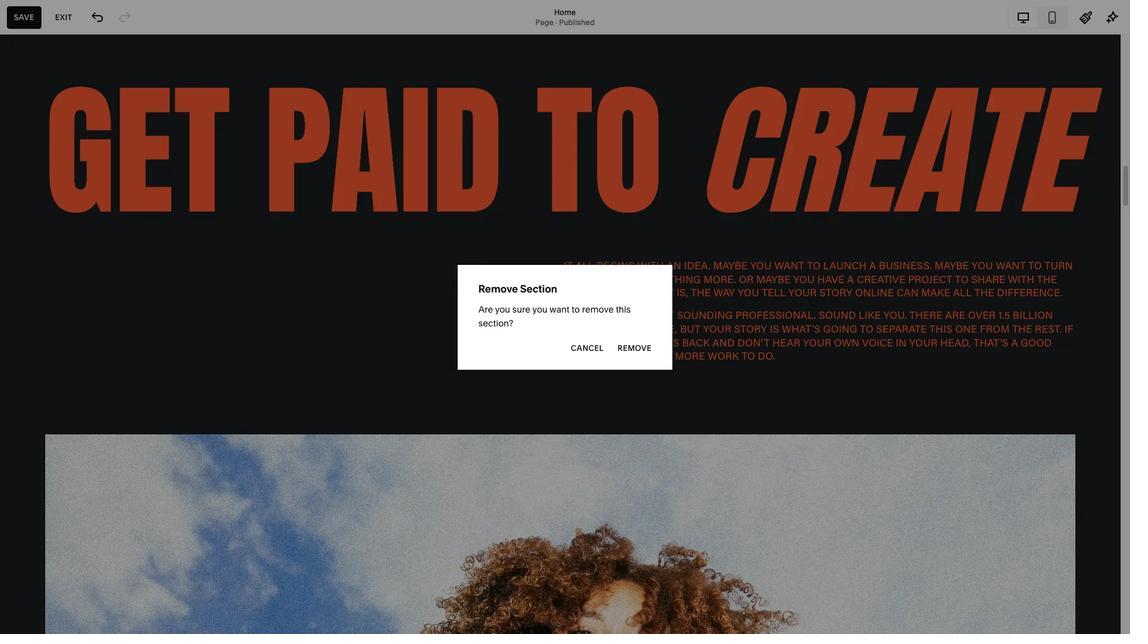 Task type: vqa. For each thing, say whether or not it's contained in the screenshot.
Asset
yes



Task type: locate. For each thing, give the bounding box(es) containing it.
section?
[[478, 317, 513, 329]]

james.peterson1902@gmail.com
[[50, 575, 165, 584]]

want
[[550, 304, 570, 315]]

remove button
[[618, 337, 652, 359]]

sure
[[512, 304, 530, 315]]

1 vertical spatial remove
[[618, 343, 652, 353]]

analytics link
[[21, 168, 139, 183]]

tab list
[[1009, 7, 1067, 27]]

remove section dialog
[[458, 265, 673, 370]]

0 horizontal spatial you
[[495, 304, 510, 315]]

settings link
[[21, 501, 139, 516]]

exit button
[[48, 6, 79, 29]]

marketing
[[21, 123, 69, 136]]

scheduling
[[21, 191, 75, 203]]

to
[[572, 304, 580, 315]]

remove
[[478, 282, 518, 295], [618, 343, 652, 353]]

scheduling link
[[21, 190, 139, 205]]

contacts
[[21, 146, 64, 158]]

contacts link
[[21, 145, 139, 160]]

1 horizontal spatial remove
[[618, 343, 652, 353]]

are
[[478, 304, 493, 315]]

remove section
[[478, 282, 557, 295]]

page
[[535, 17, 554, 27]]

remove up are
[[478, 282, 518, 295]]

asset library link
[[21, 478, 139, 493]]

selling link
[[21, 100, 139, 115]]

home page · published
[[535, 7, 595, 27]]

you up the section? on the bottom left
[[495, 304, 510, 315]]

you right sure
[[532, 304, 548, 315]]

remove
[[582, 304, 614, 315]]

save
[[14, 12, 34, 22]]

james peterson james.peterson1902@gmail.com
[[50, 565, 165, 584]]

0 horizontal spatial remove
[[478, 282, 518, 295]]

0 vertical spatial remove
[[478, 282, 518, 295]]

exit
[[55, 12, 72, 22]]

you
[[495, 304, 510, 315], [532, 304, 548, 315]]

asset
[[21, 479, 48, 491]]

1 horizontal spatial you
[[532, 304, 548, 315]]

remove down this
[[618, 343, 652, 353]]



Task type: describe. For each thing, give the bounding box(es) containing it.
website link
[[21, 77, 139, 92]]

website
[[21, 78, 60, 90]]

selling
[[21, 100, 53, 113]]

section
[[520, 282, 557, 295]]

are you sure you want to remove this section?
[[478, 304, 631, 329]]

1 you from the left
[[495, 304, 510, 315]]

home
[[554, 7, 576, 17]]

remove for remove
[[618, 343, 652, 353]]

peterson
[[75, 565, 107, 574]]

analytics
[[21, 168, 65, 181]]

cancel
[[571, 343, 604, 353]]

this
[[616, 304, 631, 315]]

published
[[559, 17, 595, 27]]

marketing link
[[21, 122, 139, 138]]

2 you from the left
[[532, 304, 548, 315]]

settings
[[21, 501, 60, 514]]

save button
[[7, 6, 41, 29]]

james
[[50, 565, 73, 574]]

remove for remove section
[[478, 282, 518, 295]]

cancel button
[[571, 337, 604, 359]]

·
[[555, 17, 557, 27]]

asset library
[[21, 479, 84, 491]]

library
[[50, 479, 84, 491]]



